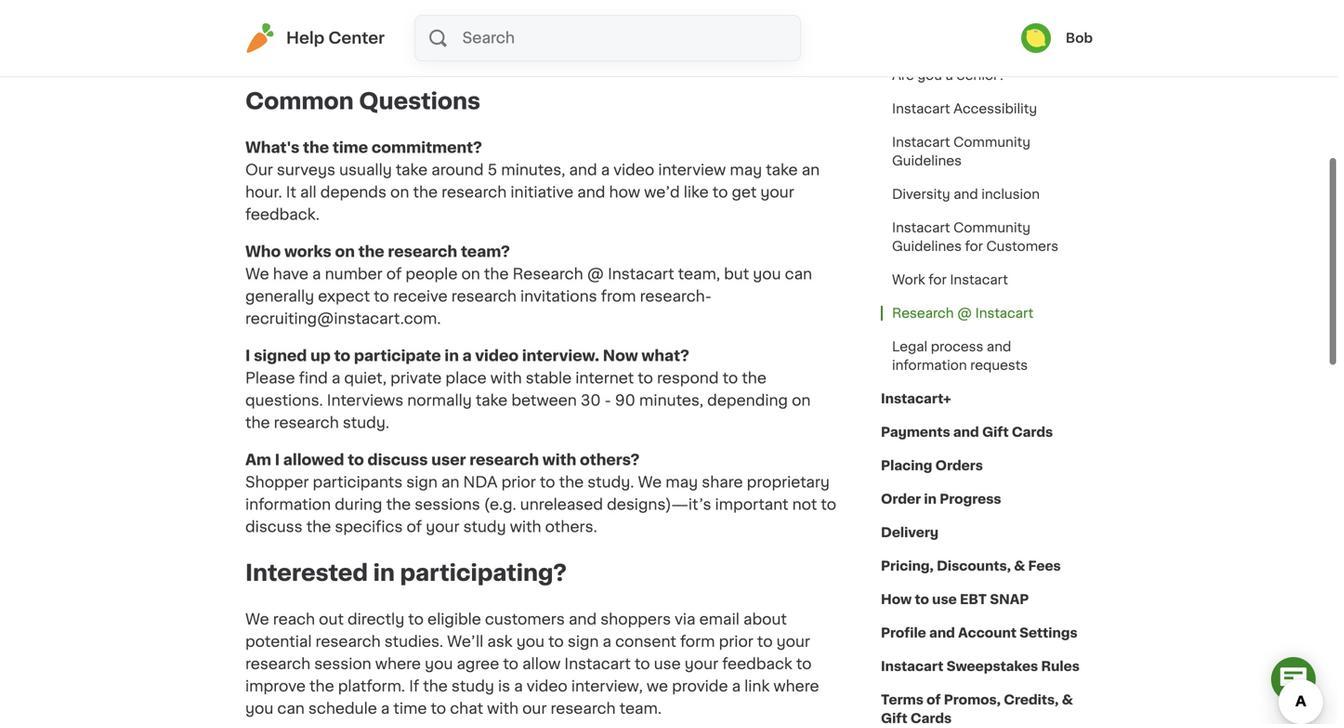 Task type: locate. For each thing, give the bounding box(es) containing it.
place
[[446, 371, 487, 386]]

guidelines up diversity
[[893, 154, 962, 167]]

take down place
[[476, 393, 508, 408]]

1 horizontal spatial take
[[476, 393, 508, 408]]

1 vertical spatial guidelines
[[893, 240, 962, 253]]

1 vertical spatial study
[[452, 679, 495, 694]]

take down commitment?
[[396, 163, 428, 177]]

and down 'how to use ebt snap' link
[[930, 627, 956, 640]]

0 vertical spatial research
[[513, 267, 584, 282]]

1 horizontal spatial for
[[966, 240, 984, 253]]

1 vertical spatial @
[[958, 307, 973, 320]]

i up please
[[245, 349, 250, 363]]

to right feedback
[[797, 657, 812, 672]]

time inside what's the time commitment? our surveys usually take around 5 minutes, and a video interview may take an hour. it all depends on the research initiative and how we'd like to get your feedback.
[[333, 140, 368, 155]]

0 horizontal spatial study.
[[343, 415, 390, 430]]

with down is
[[487, 702, 519, 717]]

research inside research @ instacart link
[[893, 307, 954, 320]]

instacart up research @ instacart link
[[951, 273, 1009, 286]]

in-person shop-alongs where we accompany shoppers as you pick groceries and complete deliveries.
[[283, 25, 782, 62]]

rules
[[1042, 660, 1080, 673]]

1 vertical spatial in
[[925, 493, 937, 506]]

terms
[[881, 694, 924, 707]]

we up designs)—it's
[[638, 475, 662, 490]]

instacart up from
[[608, 267, 675, 282]]

you right as
[[719, 25, 747, 40]]

discuss
[[368, 453, 428, 468], [245, 520, 303, 534]]

1 vertical spatial research
[[893, 307, 954, 320]]

quiet,
[[344, 371, 387, 386]]

1 horizontal spatial can
[[785, 267, 813, 282]]

diversity and inclusion
[[893, 188, 1040, 201]]

minutes, down respond
[[640, 393, 704, 408]]

0 vertical spatial shoppers
[[623, 25, 694, 40]]

community inside instacart community guidelines for customers
[[954, 221, 1031, 234]]

receive
[[393, 289, 448, 304]]

to right not
[[821, 497, 837, 512]]

0 vertical spatial study.
[[343, 415, 390, 430]]

and inside "link"
[[954, 426, 980, 439]]

order in progress link
[[881, 483, 1002, 516]]

research inside am i allowed to discuss user research with others? shopper participants sign an nda prior to the study. we may share proprietary information during the sessions (e.g. unreleased designs)—it's important not to discuss the specifics of your study with others.
[[470, 453, 539, 468]]

prior
[[502, 475, 536, 490], [719, 635, 754, 650]]

can inside who works on the research team? we have a number of people on the research @ instacart team, but you can generally expect to receive research invitations from research- recruiting@instacart.com.
[[785, 267, 813, 282]]

research up session
[[316, 635, 381, 650]]

can
[[785, 267, 813, 282], [277, 702, 305, 717]]

0 horizontal spatial can
[[277, 702, 305, 717]]

instacart community guidelines
[[893, 136, 1031, 167]]

you down the improve
[[245, 702, 274, 717]]

1 vertical spatial community
[[954, 221, 1031, 234]]

not
[[793, 497, 818, 512]]

0 vertical spatial we
[[506, 25, 527, 40]]

your down sessions
[[426, 520, 460, 534]]

research inside who works on the research team? we have a number of people on the research @ instacart team, but you can generally expect to receive research invitations from research- recruiting@instacart.com.
[[513, 267, 584, 282]]

0 vertical spatial @
[[587, 267, 604, 282]]

up
[[311, 349, 331, 363]]

the right the if
[[423, 679, 448, 694]]

@ inside who works on the research team? we have a number of people on the research @ instacart team, but you can generally expect to receive research invitations from research- recruiting@instacart.com.
[[587, 267, 604, 282]]

we inside we reach out directly to eligible customers and shoppers via email about potential research studies. we'll ask you to sign a consent form prior to your research session where you agree to allow instacart to use your feedback to improve the platform. if the study is a video interview, we provide a link where you can schedule a time to chat with our research team.
[[647, 679, 669, 694]]

0 horizontal spatial research
[[513, 267, 584, 282]]

usually
[[339, 163, 392, 177]]

of inside the terms of promos, credits, & gift cards
[[927, 694, 941, 707]]

via
[[675, 612, 696, 627]]

recruiting@instacart.com.
[[245, 311, 441, 326]]

around
[[432, 163, 484, 177]]

works
[[284, 244, 332, 259]]

0 vertical spatial study
[[464, 520, 506, 534]]

to
[[713, 185, 728, 200], [374, 289, 389, 304], [334, 349, 351, 363], [638, 371, 654, 386], [723, 371, 738, 386], [348, 453, 364, 468], [540, 475, 556, 490], [821, 497, 837, 512], [915, 593, 930, 606], [408, 612, 424, 627], [549, 635, 564, 650], [758, 635, 773, 650], [503, 657, 519, 672], [635, 657, 651, 672], [797, 657, 812, 672], [431, 702, 446, 717]]

with down (e.g.
[[510, 520, 542, 534]]

1 horizontal spatial i
[[275, 453, 280, 468]]

0 horizontal spatial i
[[245, 349, 250, 363]]

take right interview
[[766, 163, 798, 177]]

0 horizontal spatial information
[[245, 497, 331, 512]]

0 vertical spatial we
[[245, 267, 269, 282]]

community inside instacart community guidelines
[[954, 136, 1031, 149]]

research up the nda
[[470, 453, 539, 468]]

now
[[603, 349, 638, 363]]

shoppers inside we reach out directly to eligible customers and shoppers via email about potential research studies. we'll ask you to sign a consent form prior to your research session where you agree to allow instacart to use your feedback to improve the platform. if the study is a video interview, we provide a link where you can schedule a time to chat with our research team.
[[601, 612, 671, 627]]

of inside who works on the research team? we have a number of people on the research @ instacart team, but you can generally expect to receive research invitations from research- recruiting@instacart.com.
[[387, 267, 402, 282]]

may inside what's the time commitment? our surveys usually take around 5 minutes, and a video interview may take an hour. it all depends on the research initiative and how we'd like to get your feedback.
[[730, 163, 763, 177]]

2 vertical spatial we
[[245, 612, 269, 627]]

groceries
[[283, 47, 353, 62]]

1 vertical spatial video
[[476, 349, 519, 363]]

instacart down diversity
[[893, 221, 951, 234]]

research
[[442, 185, 507, 200], [388, 244, 458, 259], [452, 289, 517, 304], [274, 415, 339, 430], [470, 453, 539, 468], [316, 635, 381, 650], [245, 657, 311, 672], [551, 702, 616, 717]]

cards down terms
[[911, 712, 952, 724]]

0 horizontal spatial gift
[[881, 712, 908, 724]]

0 vertical spatial of
[[387, 267, 402, 282]]

0 vertical spatial information
[[893, 359, 968, 372]]

can right but
[[785, 267, 813, 282]]

research @ instacart
[[893, 307, 1034, 320]]

can inside we reach out directly to eligible customers and shoppers via email about potential research studies. we'll ask you to sign a consent form prior to your research session where you agree to allow instacart to use your feedback to improve the platform. if the study is a video interview, we provide a link where you can schedule a time to chat with our research team.
[[277, 702, 305, 717]]

1 horizontal spatial time
[[394, 702, 427, 717]]

1 horizontal spatial in
[[445, 349, 459, 363]]

i right am
[[275, 453, 280, 468]]

2 vertical spatial of
[[927, 694, 941, 707]]

30
[[581, 393, 601, 408]]

sign inside we reach out directly to eligible customers and shoppers via email about potential research studies. we'll ask you to sign a consent form prior to your research session where you agree to allow instacart to use your feedback to improve the platform. if the study is a video interview, we provide a link where you can schedule a time to chat with our research team.
[[568, 635, 599, 650]]

1 vertical spatial &
[[1062, 694, 1074, 707]]

guidelines inside instacart community guidelines
[[893, 154, 962, 167]]

cards down requests
[[1012, 426, 1054, 439]]

0 vertical spatial minutes,
[[501, 163, 566, 177]]

0 horizontal spatial take
[[396, 163, 428, 177]]

study. inside am i allowed to discuss user research with others? shopper participants sign an nda prior to the study. we may share proprietary information during the sessions (e.g. unreleased designs)—it's important not to discuss the specifics of your study with others.
[[588, 475, 635, 490]]

instacart inside we reach out directly to eligible customers and shoppers via email about potential research studies. we'll ask you to sign a consent form prior to your research session where you agree to allow instacart to use your feedback to improve the platform. if the study is a video interview, we provide a link where you can schedule a time to chat with our research team.
[[565, 657, 631, 672]]

minutes, up initiative
[[501, 163, 566, 177]]

pricing,
[[881, 560, 934, 573]]

0 horizontal spatial may
[[666, 475, 698, 490]]

help center link
[[245, 23, 385, 53]]

0 vertical spatial may
[[730, 163, 763, 177]]

we up "potential"
[[245, 612, 269, 627]]

1 vertical spatial information
[[245, 497, 331, 512]]

sign up sessions
[[407, 475, 438, 490]]

schedule
[[309, 702, 377, 717]]

to inside who works on the research team? we have a number of people on the research @ instacart team, but you can generally expect to receive research invitations from research- recruiting@instacart.com.
[[374, 289, 389, 304]]

work for instacart
[[893, 273, 1009, 286]]

interview,
[[572, 679, 643, 694]]

you
[[719, 25, 747, 40], [918, 69, 943, 82], [753, 267, 782, 282], [517, 635, 545, 650], [425, 657, 453, 672], [245, 702, 274, 717]]

we up deliveries.
[[506, 25, 527, 40]]

0 vertical spatial gift
[[983, 426, 1009, 439]]

your
[[761, 185, 795, 200], [426, 520, 460, 534], [777, 635, 811, 650], [685, 657, 719, 672]]

we inside the in-person shop-alongs where we accompany shoppers as you pick groceries and complete deliveries.
[[506, 25, 527, 40]]

1 horizontal spatial gift
[[983, 426, 1009, 439]]

and right customers on the bottom left of page
[[569, 612, 597, 627]]

participants
[[313, 475, 403, 490]]

a down platform.
[[381, 702, 390, 717]]

research up people at the top of the page
[[388, 244, 458, 259]]

research down the questions. on the left
[[274, 415, 339, 430]]

0 horizontal spatial in
[[373, 562, 395, 585]]

you down customers on the bottom left of page
[[517, 635, 545, 650]]

pricing, discounts, & fees link
[[881, 550, 1062, 583]]

for right work
[[929, 273, 947, 286]]

guidelines inside instacart community guidelines for customers
[[893, 240, 962, 253]]

time up usually
[[333, 140, 368, 155]]

we'll
[[447, 635, 484, 650]]

where down studies.
[[375, 657, 421, 672]]

placing orders link
[[881, 449, 984, 483]]

on down usually
[[391, 185, 410, 200]]

minutes, inside what's the time commitment? our surveys usually take around 5 minutes, and a video interview may take an hour. it all depends on the research initiative and how we'd like to get your feedback.
[[501, 163, 566, 177]]

a left "senior?" at the right top of page
[[946, 69, 954, 82]]

may up designs)—it's
[[666, 475, 698, 490]]

with
[[491, 371, 522, 386], [543, 453, 577, 468], [510, 520, 542, 534], [487, 702, 519, 717]]

use left ebt
[[933, 593, 957, 606]]

signed
[[254, 349, 307, 363]]

to left get
[[713, 185, 728, 200]]

gift up the orders
[[983, 426, 1009, 439]]

our
[[245, 163, 273, 177]]

form
[[681, 635, 716, 650]]

1 horizontal spatial study.
[[588, 475, 635, 490]]

0 vertical spatial guidelines
[[893, 154, 962, 167]]

complete
[[389, 47, 460, 62]]

information down legal
[[893, 359, 968, 372]]

& inside the terms of promos, credits, & gift cards
[[1062, 694, 1074, 707]]

and inside we reach out directly to eligible customers and shoppers via email about potential research studies. we'll ask you to sign a consent form prior to your research session where you agree to allow instacart to use your feedback to improve the platform. if the study is a video interview, we provide a link where you can schedule a time to chat with our research team.
[[569, 612, 597, 627]]

video down allow
[[527, 679, 568, 694]]

1 horizontal spatial prior
[[719, 635, 754, 650]]

0 vertical spatial time
[[333, 140, 368, 155]]

accessibility
[[954, 102, 1038, 115]]

research @ instacart link
[[881, 297, 1045, 330]]

study inside we reach out directly to eligible customers and shoppers via email about potential research studies. we'll ask you to sign a consent form prior to your research session where you agree to allow instacart to use your feedback to improve the platform. if the study is a video interview, we provide a link where you can schedule a time to chat with our research team.
[[452, 679, 495, 694]]

information down shopper
[[245, 497, 331, 512]]

0 horizontal spatial where
[[375, 657, 421, 672]]

(e.g.
[[484, 497, 517, 512]]

sign up interview,
[[568, 635, 599, 650]]

study. down others?
[[588, 475, 635, 490]]

1 horizontal spatial we
[[647, 679, 669, 694]]

1 vertical spatial time
[[394, 702, 427, 717]]

1 vertical spatial for
[[929, 273, 947, 286]]

0 horizontal spatial &
[[1015, 560, 1026, 573]]

we inside who works on the research team? we have a number of people on the research @ instacart team, but you can generally expect to receive research invitations from research- recruiting@instacart.com.
[[245, 267, 269, 282]]

i inside am i allowed to discuss user research with others? shopper participants sign an nda prior to the study. we may share proprietary information during the sessions (e.g. unreleased designs)—it's important not to discuss the specifics of your study with others.
[[275, 453, 280, 468]]

i signed up to participate in a video interview. now what? please find a quiet, private place with stable internet to respond to the questions. interviews normally take between 30 - 90 minutes, depending on the research study.
[[245, 349, 811, 430]]

as
[[698, 25, 715, 40]]

0 horizontal spatial for
[[929, 273, 947, 286]]

prior inside am i allowed to discuss user research with others? shopper participants sign an nda prior to the study. we may share proprietary information during the sessions (e.g. unreleased designs)—it's important not to discuss the specifics of your study with others.
[[502, 475, 536, 490]]

of right terms
[[927, 694, 941, 707]]

0 horizontal spatial @
[[587, 267, 604, 282]]

guidelines for instacart community guidelines
[[893, 154, 962, 167]]

legal process and information requests
[[893, 340, 1028, 372]]

work for instacart link
[[881, 263, 1020, 297]]

0 vertical spatial discuss
[[368, 453, 428, 468]]

1 horizontal spatial sign
[[568, 635, 599, 650]]

use down consent on the bottom of the page
[[654, 657, 681, 672]]

study. down interviews
[[343, 415, 390, 430]]

1 horizontal spatial video
[[527, 679, 568, 694]]

0 horizontal spatial cards
[[911, 712, 952, 724]]

video
[[614, 163, 655, 177], [476, 349, 519, 363], [527, 679, 568, 694]]

1 vertical spatial we
[[638, 475, 662, 490]]

where inside the in-person shop-alongs where we accompany shoppers as you pick groceries and complete deliveries.
[[456, 25, 502, 40]]

shoppers left as
[[623, 25, 694, 40]]

study. inside i signed up to participate in a video interview. now what? please find a quiet, private place with stable internet to respond to the questions. interviews normally take between 30 - 90 minutes, depending on the research study.
[[343, 415, 390, 430]]

feedback.
[[245, 207, 320, 222]]

0 vertical spatial video
[[614, 163, 655, 177]]

may
[[730, 163, 763, 177], [666, 475, 698, 490]]

delivery
[[881, 526, 939, 539]]

we down who
[[245, 267, 269, 282]]

important
[[716, 497, 789, 512]]

0 vertical spatial i
[[245, 349, 250, 363]]

2 community from the top
[[954, 221, 1031, 234]]

between
[[512, 393, 577, 408]]

2 horizontal spatial of
[[927, 694, 941, 707]]

to left chat
[[431, 702, 446, 717]]

1 horizontal spatial &
[[1062, 694, 1074, 707]]

guidelines
[[893, 154, 962, 167], [893, 240, 962, 253]]

of up receive
[[387, 267, 402, 282]]

1 vertical spatial i
[[275, 453, 280, 468]]

prior down email
[[719, 635, 754, 650]]

1 horizontal spatial an
[[802, 163, 820, 177]]

0 vertical spatial can
[[785, 267, 813, 282]]

1 horizontal spatial cards
[[1012, 426, 1054, 439]]

the down the questions. on the left
[[245, 415, 270, 430]]

1 vertical spatial study.
[[588, 475, 635, 490]]

sign inside am i allowed to discuss user research with others? shopper participants sign an nda prior to the study. we may share proprietary information during the sessions (e.g. unreleased designs)—it's important not to discuss the specifics of your study with others.
[[407, 475, 438, 490]]

0 horizontal spatial use
[[654, 657, 681, 672]]

diversity and inclusion link
[[881, 178, 1052, 211]]

out
[[319, 612, 344, 627]]

2 horizontal spatial where
[[774, 679, 820, 694]]

we
[[506, 25, 527, 40], [647, 679, 669, 694]]

a down works
[[312, 267, 321, 282]]

legal
[[893, 340, 928, 353]]

video up how
[[614, 163, 655, 177]]

1 vertical spatial prior
[[719, 635, 754, 650]]

& left the fees
[[1015, 560, 1026, 573]]

2 guidelines from the top
[[893, 240, 962, 253]]

reach
[[273, 612, 315, 627]]

video inside what's the time commitment? our surveys usually take around 5 minutes, and a video interview may take an hour. it all depends on the research initiative and how we'd like to get your feedback.
[[614, 163, 655, 177]]

we inside am i allowed to discuss user research with others? shopper participants sign an nda prior to the study. we may share proprietary information during the sessions (e.g. unreleased designs)—it's important not to discuss the specifics of your study with others.
[[638, 475, 662, 490]]

1 horizontal spatial where
[[456, 25, 502, 40]]

you inside the in-person shop-alongs where we accompany shoppers as you pick groceries and complete deliveries.
[[719, 25, 747, 40]]

team.
[[620, 702, 662, 717]]

study inside am i allowed to discuss user research with others? shopper participants sign an nda prior to the study. we may share proprietary information during the sessions (e.g. unreleased designs)—it's important not to discuss the specifics of your study with others.
[[464, 520, 506, 534]]

we inside we reach out directly to eligible customers and shoppers via email about potential research studies. we'll ask you to sign a consent form prior to your research session where you agree to allow instacart to use your feedback to improve the platform. if the study is a video interview, we provide a link where you can schedule a time to chat with our research team.
[[245, 612, 269, 627]]

Search search field
[[461, 16, 801, 60]]

0 vertical spatial prior
[[502, 475, 536, 490]]

1 vertical spatial use
[[654, 657, 681, 672]]

and up the orders
[[954, 426, 980, 439]]

a inside who works on the research team? we have a number of people on the research @ instacart team, but you can generally expect to receive research invitations from research- recruiting@instacart.com.
[[312, 267, 321, 282]]

can down the improve
[[277, 702, 305, 717]]

1 horizontal spatial information
[[893, 359, 968, 372]]

with inside we reach out directly to eligible customers and shoppers via email about potential research studies. we'll ask you to sign a consent form prior to your research session where you agree to allow instacart to use your feedback to improve the platform. if the study is a video interview, we provide a link where you can schedule a time to chat with our research team.
[[487, 702, 519, 717]]

information inside am i allowed to discuss user research with others? shopper participants sign an nda prior to the study. we may share proprietary information during the sessions (e.g. unreleased designs)—it's important not to discuss the specifics of your study with others.
[[245, 497, 331, 512]]

1 community from the top
[[954, 136, 1031, 149]]

how
[[610, 185, 641, 200]]

during
[[335, 497, 383, 512]]

if
[[409, 679, 420, 694]]

get
[[732, 185, 757, 200]]

diversity
[[893, 188, 951, 201]]

provide
[[672, 679, 729, 694]]

community
[[954, 136, 1031, 149], [954, 221, 1031, 234]]

depends
[[321, 185, 387, 200]]

may up get
[[730, 163, 763, 177]]

to inside what's the time commitment? our surveys usually take around 5 minutes, and a video interview may take an hour. it all depends on the research initiative and how we'd like to get your feedback.
[[713, 185, 728, 200]]

0 horizontal spatial minutes,
[[501, 163, 566, 177]]

1 vertical spatial can
[[277, 702, 305, 717]]

prior inside we reach out directly to eligible customers and shoppers via email about potential research studies. we'll ask you to sign a consent form prior to your research session where you agree to allow instacart to use your feedback to improve the platform. if the study is a video interview, we provide a link where you can schedule a time to chat with our research team.
[[719, 635, 754, 650]]

1 vertical spatial where
[[375, 657, 421, 672]]

1 guidelines from the top
[[893, 154, 962, 167]]

0 horizontal spatial video
[[476, 349, 519, 363]]

1 vertical spatial cards
[[911, 712, 952, 724]]

2 horizontal spatial in
[[925, 493, 937, 506]]

2 vertical spatial in
[[373, 562, 395, 585]]

team?
[[461, 244, 510, 259]]

on right depending
[[792, 393, 811, 408]]

use
[[933, 593, 957, 606], [654, 657, 681, 672]]

gift inside "link"
[[983, 426, 1009, 439]]

in right order
[[925, 493, 937, 506]]

0 vertical spatial cards
[[1012, 426, 1054, 439]]

commitment?
[[372, 140, 482, 155]]

about
[[744, 612, 787, 627]]

your down about
[[777, 635, 811, 650]]

1 vertical spatial sign
[[568, 635, 599, 650]]

and left how
[[578, 185, 606, 200]]

participate
[[354, 349, 441, 363]]

gift down terms
[[881, 712, 908, 724]]

directly
[[348, 612, 405, 627]]

instacart inside instacart community guidelines for customers
[[893, 221, 951, 234]]

cards inside the terms of promos, credits, & gift cards
[[911, 712, 952, 724]]

gift inside the terms of promos, credits, & gift cards
[[881, 712, 908, 724]]

community for instacart community guidelines
[[954, 136, 1031, 149]]

others.
[[545, 520, 598, 534]]

study down agree
[[452, 679, 495, 694]]

0 horizontal spatial prior
[[502, 475, 536, 490]]

2 vertical spatial where
[[774, 679, 820, 694]]

community up customers
[[954, 221, 1031, 234]]

common
[[245, 90, 354, 112]]

take
[[396, 163, 428, 177], [766, 163, 798, 177], [476, 393, 508, 408]]

and down center
[[357, 47, 385, 62]]

1 vertical spatial minutes,
[[640, 393, 704, 408]]

please
[[245, 371, 295, 386]]

and inside legal process and information requests
[[987, 340, 1012, 353]]

stable
[[526, 371, 572, 386]]

1 horizontal spatial minutes,
[[640, 393, 704, 408]]

0 vertical spatial community
[[954, 136, 1031, 149]]

0 horizontal spatial we
[[506, 25, 527, 40]]

study.
[[343, 415, 390, 430], [588, 475, 635, 490]]

0 vertical spatial where
[[456, 25, 502, 40]]

of down sessions
[[407, 520, 422, 534]]

1 horizontal spatial may
[[730, 163, 763, 177]]

discuss up participants
[[368, 453, 428, 468]]

1 vertical spatial we
[[647, 679, 669, 694]]

guidelines up work
[[893, 240, 962, 253]]

1 vertical spatial may
[[666, 475, 698, 490]]

prior up (e.g.
[[502, 475, 536, 490]]

0 horizontal spatial sign
[[407, 475, 438, 490]]

in for order in progress
[[925, 493, 937, 506]]

am
[[245, 453, 272, 468]]

0 vertical spatial use
[[933, 593, 957, 606]]

1 vertical spatial discuss
[[245, 520, 303, 534]]

1 horizontal spatial research
[[893, 307, 954, 320]]

0 horizontal spatial time
[[333, 140, 368, 155]]

sign
[[407, 475, 438, 490], [568, 635, 599, 650]]

2 vertical spatial video
[[527, 679, 568, 694]]

take inside i signed up to participate in a video interview. now what? please find a quiet, private place with stable internet to respond to the questions. interviews normally take between 30 - 90 minutes, depending on the research study.
[[476, 393, 508, 408]]

a inside are you a senior? link
[[946, 69, 954, 82]]

your right get
[[761, 185, 795, 200]]

may inside am i allowed to discuss user research with others? shopper participants sign an nda prior to the study. we may share proprietary information during the sessions (e.g. unreleased designs)—it's important not to discuss the specifics of your study with others.
[[666, 475, 698, 490]]

@ up process
[[958, 307, 973, 320]]



Task type: vqa. For each thing, say whether or not it's contained in the screenshot.
Bob Link
yes



Task type: describe. For each thing, give the bounding box(es) containing it.
research inside i signed up to participate in a video interview. now what? please find a quiet, private place with stable internet to respond to the questions. interviews normally take between 30 - 90 minutes, depending on the research study.
[[274, 415, 339, 430]]

instacart inside instacart community guidelines
[[893, 136, 951, 149]]

a up place
[[463, 349, 472, 363]]

customers
[[987, 240, 1059, 253]]

promos,
[[944, 694, 1001, 707]]

interview
[[659, 163, 726, 177]]

a right find
[[332, 371, 341, 386]]

depending
[[708, 393, 788, 408]]

use inside 'how to use ebt snap' link
[[933, 593, 957, 606]]

center
[[329, 30, 385, 46]]

improve
[[245, 679, 306, 694]]

of inside am i allowed to discuss user research with others? shopper participants sign an nda prior to the study. we may share proprietary information during the sessions (e.g. unreleased designs)—it's important not to discuss the specifics of your study with others.
[[407, 520, 422, 534]]

discounts,
[[937, 560, 1012, 573]]

instacart image
[[245, 23, 275, 53]]

the up depending
[[742, 371, 767, 386]]

instacart accessibility link
[[881, 92, 1049, 126]]

i inside i signed up to participate in a video interview. now what? please find a quiet, private place with stable internet to respond to the questions. interviews normally take between 30 - 90 minutes, depending on the research study.
[[245, 349, 250, 363]]

am i allowed to discuss user research with others? shopper participants sign an nda prior to the study. we may share proprietary information during the sessions (e.g. unreleased designs)—it's important not to discuss the specifics of your study with others.
[[245, 453, 837, 534]]

the up interested on the left
[[307, 520, 331, 534]]

an inside what's the time commitment? our surveys usually take around 5 minutes, and a video interview may take an hour. it all depends on the research initiative and how we'd like to get your feedback.
[[802, 163, 820, 177]]

profile
[[881, 627, 927, 640]]

to down consent on the bottom of the page
[[635, 657, 651, 672]]

and down instacart community guidelines
[[954, 188, 979, 201]]

guidelines for instacart community guidelines for customers
[[893, 240, 962, 253]]

user
[[432, 453, 466, 468]]

like
[[684, 185, 709, 200]]

with up unreleased
[[543, 453, 577, 468]]

you down studies.
[[425, 657, 453, 672]]

in-
[[283, 25, 303, 40]]

instacart up legal process and information requests link
[[976, 307, 1034, 320]]

help center
[[286, 30, 385, 46]]

link
[[745, 679, 770, 694]]

you right are
[[918, 69, 943, 82]]

placing orders
[[881, 459, 984, 472]]

to up studies.
[[408, 612, 424, 627]]

research down "potential"
[[245, 657, 311, 672]]

video inside we reach out directly to eligible customers and shoppers via email about potential research studies. we'll ask you to sign a consent form prior to your research session where you agree to allow instacart to use your feedback to improve the platform. if the study is a video interview, we provide a link where you can schedule a time to chat with our research team.
[[527, 679, 568, 694]]

allow
[[523, 657, 561, 672]]

how to use ebt snap
[[881, 593, 1030, 606]]

normally
[[407, 393, 472, 408]]

settings
[[1020, 627, 1078, 640]]

to up allow
[[549, 635, 564, 650]]

& inside 'link'
[[1015, 560, 1026, 573]]

user avatar image
[[1022, 23, 1052, 53]]

fees
[[1029, 560, 1062, 573]]

video inside i signed up to participate in a video interview. now what? please find a quiet, private place with stable internet to respond to the questions. interviews normally take between 30 - 90 minutes, depending on the research study.
[[476, 349, 519, 363]]

research inside what's the time commitment? our surveys usually take around 5 minutes, and a video interview may take an hour. it all depends on the research initiative and how we'd like to get your feedback.
[[442, 185, 507, 200]]

information inside legal process and information requests
[[893, 359, 968, 372]]

instacart sweepstakes rules
[[881, 660, 1080, 673]]

to down what?
[[638, 371, 654, 386]]

and up initiative
[[569, 163, 598, 177]]

credits,
[[1004, 694, 1059, 707]]

instacart down profile
[[881, 660, 944, 673]]

order in progress
[[881, 493, 1002, 506]]

the down team?
[[484, 267, 509, 282]]

deliveries.
[[464, 47, 539, 62]]

questions.
[[245, 393, 323, 408]]

to right how
[[915, 593, 930, 606]]

allowed
[[283, 453, 344, 468]]

1 horizontal spatial discuss
[[368, 453, 428, 468]]

shopper
[[245, 475, 309, 490]]

payments
[[881, 426, 951, 439]]

2 horizontal spatial take
[[766, 163, 798, 177]]

the down around
[[413, 185, 438, 200]]

initiative
[[511, 185, 574, 200]]

the up schedule
[[310, 679, 334, 694]]

minutes, inside i signed up to participate in a video interview. now what? please find a quiet, private place with stable internet to respond to the questions. interviews normally take between 30 - 90 minutes, depending on the research study.
[[640, 393, 704, 408]]

you inside who works on the research team? we have a number of people on the research @ instacart team, but you can generally expect to receive research invitations from research- recruiting@instacart.com.
[[753, 267, 782, 282]]

sessions
[[415, 497, 480, 512]]

research-
[[640, 289, 712, 304]]

are you a senior?
[[893, 69, 1006, 82]]

on inside what's the time commitment? our surveys usually take around 5 minutes, and a video interview may take an hour. it all depends on the research initiative and how we'd like to get your feedback.
[[391, 185, 410, 200]]

the up the specifics
[[386, 497, 411, 512]]

feedback
[[723, 657, 793, 672]]

all
[[300, 185, 317, 200]]

the up number
[[359, 244, 385, 259]]

to right up
[[334, 349, 351, 363]]

platform.
[[338, 679, 406, 694]]

people
[[406, 267, 458, 282]]

1 horizontal spatial @
[[958, 307, 973, 320]]

in inside i signed up to participate in a video interview. now what? please find a quiet, private place with stable internet to respond to the questions. interviews normally take between 30 - 90 minutes, depending on the research study.
[[445, 349, 459, 363]]

the up surveys
[[303, 140, 329, 155]]

we reach out directly to eligible customers and shoppers via email about potential research studies. we'll ask you to sign a consent form prior to your research session where you agree to allow instacart to use your feedback to improve the platform. if the study is a video interview, we provide a link where you can schedule a time to chat with our research team.
[[245, 612, 820, 717]]

participating?
[[400, 562, 567, 585]]

instacart community guidelines for customers
[[893, 221, 1059, 253]]

studies.
[[385, 635, 444, 650]]

to up participants
[[348, 453, 364, 468]]

alongs
[[403, 25, 452, 40]]

and inside the in-person shop-alongs where we accompany shoppers as you pick groceries and complete deliveries.
[[357, 47, 385, 62]]

bob
[[1066, 32, 1093, 45]]

delivery link
[[881, 516, 939, 550]]

instacart down are
[[893, 102, 951, 115]]

with inside i signed up to participate in a video interview. now what? please find a quiet, private place with stable internet to respond to the questions. interviews normally take between 30 - 90 minutes, depending on the research study.
[[491, 371, 522, 386]]

potential
[[245, 635, 312, 650]]

shoppers inside the in-person shop-alongs where we accompany shoppers as you pick groceries and complete deliveries.
[[623, 25, 694, 40]]

who
[[245, 244, 281, 259]]

we'd
[[644, 185, 680, 200]]

is
[[498, 679, 511, 694]]

surveys
[[277, 163, 336, 177]]

from
[[601, 289, 636, 304]]

how to use ebt snap link
[[881, 583, 1030, 616]]

orders
[[936, 459, 984, 472]]

community for instacart community guidelines for customers
[[954, 221, 1031, 234]]

time inside we reach out directly to eligible customers and shoppers via email about potential research studies. we'll ask you to sign a consent form prior to your research session where you agree to allow instacart to use your feedback to improve the platform. if the study is a video interview, we provide a link where you can schedule a time to chat with our research team.
[[394, 702, 427, 717]]

person
[[303, 25, 355, 40]]

questions
[[359, 90, 481, 112]]

instacart inside who works on the research team? we have a number of people on the research @ instacart team, but you can generally expect to receive research invitations from research- recruiting@instacart.com.
[[608, 267, 675, 282]]

shop-
[[359, 25, 403, 40]]

pick
[[751, 25, 782, 40]]

instacart community guidelines for customers link
[[881, 211, 1093, 263]]

an inside am i allowed to discuss user research with others? shopper participants sign an nda prior to the study. we may share proprietary information during the sessions (e.g. unreleased designs)—it's important not to discuss the specifics of your study with others.
[[442, 475, 460, 490]]

to up is
[[503, 657, 519, 672]]

research down team?
[[452, 289, 517, 304]]

your inside what's the time commitment? our surveys usually take around 5 minutes, and a video interview may take an hour. it all depends on the research initiative and how we'd like to get your feedback.
[[761, 185, 795, 200]]

designs)—it's
[[607, 497, 712, 512]]

your inside am i allowed to discuss user research with others? shopper participants sign an nda prior to the study. we may share proprietary information during the sessions (e.g. unreleased designs)—it's important not to discuss the specifics of your study with others.
[[426, 520, 460, 534]]

share
[[702, 475, 743, 490]]

to down about
[[758, 635, 773, 650]]

a right is
[[514, 679, 523, 694]]

bob link
[[1022, 23, 1093, 53]]

your up provide
[[685, 657, 719, 672]]

to up unreleased
[[540, 475, 556, 490]]

cards inside "link"
[[1012, 426, 1054, 439]]

to up depending
[[723, 371, 738, 386]]

profile and account settings link
[[881, 616, 1078, 650]]

use inside we reach out directly to eligible customers and shoppers via email about potential research studies. we'll ask you to sign a consent form prior to your research session where you agree to allow instacart to use your feedback to improve the platform. if the study is a video interview, we provide a link where you can schedule a time to chat with our research team.
[[654, 657, 681, 672]]

the up unreleased
[[559, 475, 584, 490]]

instacart accessibility
[[893, 102, 1038, 115]]

a left "link"
[[732, 679, 741, 694]]

are
[[893, 69, 915, 82]]

0 horizontal spatial discuss
[[245, 520, 303, 534]]

chat
[[450, 702, 484, 717]]

requests
[[971, 359, 1028, 372]]

placing
[[881, 459, 933, 472]]

on inside i signed up to participate in a video interview. now what? please find a quiet, private place with stable internet to respond to the questions. interviews normally take between 30 - 90 minutes, depending on the research study.
[[792, 393, 811, 408]]

eligible
[[428, 612, 482, 627]]

expect
[[318, 289, 370, 304]]

-
[[605, 393, 612, 408]]

hour.
[[245, 185, 282, 200]]

in for interested in participating?
[[373, 562, 395, 585]]

it
[[286, 185, 297, 200]]

on up number
[[335, 244, 355, 259]]

accompany
[[531, 25, 620, 40]]

email
[[700, 612, 740, 627]]

consent
[[616, 635, 677, 650]]

research down interview,
[[551, 702, 616, 717]]

on down team?
[[462, 267, 481, 282]]

a inside what's the time commitment? our surveys usually take around 5 minutes, and a video interview may take an hour. it all depends on the research initiative and how we'd like to get your feedback.
[[601, 163, 610, 177]]

payments and gift cards link
[[881, 416, 1054, 449]]

what's
[[245, 140, 300, 155]]

proprietary
[[747, 475, 830, 490]]

for inside instacart community guidelines for customers
[[966, 240, 984, 253]]

a left consent on the bottom of the page
[[603, 635, 612, 650]]



